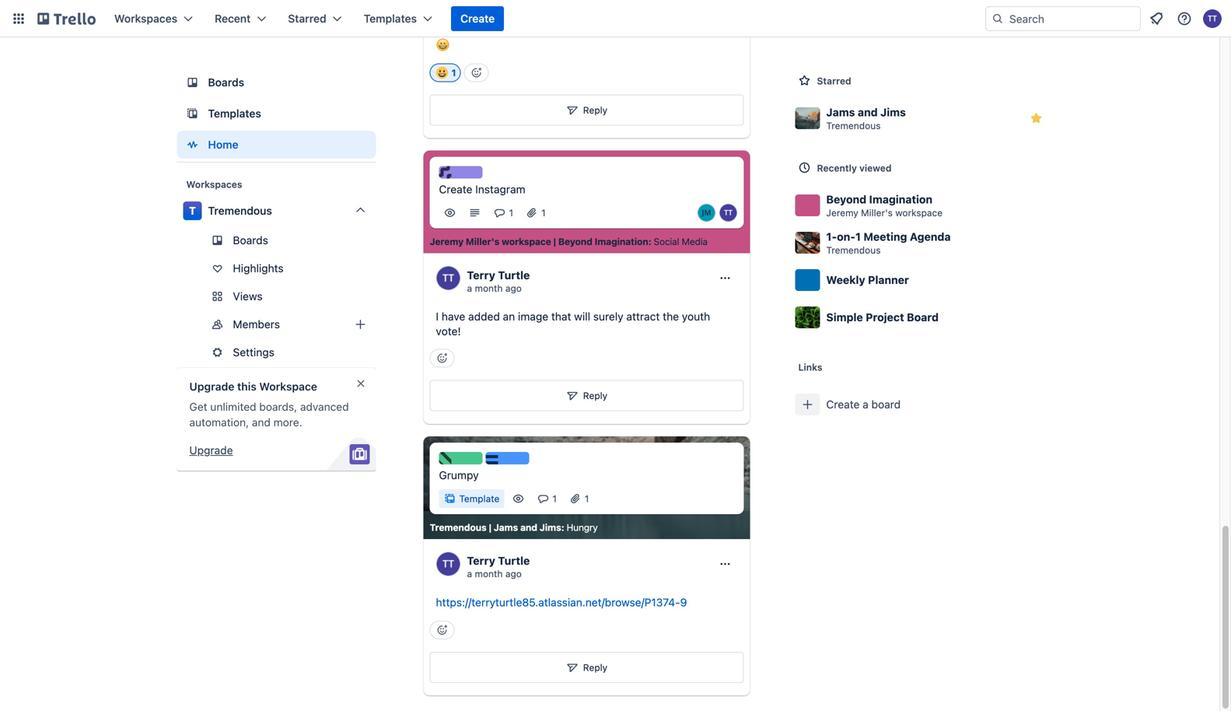 Task type: vqa. For each thing, say whether or not it's contained in the screenshot.
|
yes



Task type: locate. For each thing, give the bounding box(es) containing it.
youth
[[682, 310, 711, 323]]

beyond down recently viewed
[[827, 193, 867, 206]]

templates link
[[177, 100, 376, 128]]

grumpy
[[439, 469, 479, 482]]

jims
[[881, 106, 906, 119], [540, 522, 562, 533]]

1 vertical spatial terry
[[467, 555, 496, 567]]

boards
[[208, 76, 244, 89], [233, 234, 268, 247]]

miller's
[[862, 207, 893, 218], [466, 236, 500, 247]]

get
[[189, 400, 207, 413]]

turtle for grumpy
[[498, 555, 530, 567]]

and inside upgrade this workspace get unlimited boards, advanced automation, and more.
[[252, 416, 271, 429]]

1 upgrade from the top
[[189, 380, 235, 393]]

2 boards link from the top
[[177, 228, 376, 253]]

boards up highlights
[[233, 234, 268, 247]]

1 vertical spatial jams
[[494, 522, 518, 533]]

ago for create instagram
[[506, 283, 522, 294]]

3 reply from the top
[[583, 662, 608, 673]]

more.
[[274, 416, 302, 429]]

1 boards link from the top
[[177, 68, 376, 96]]

1 horizontal spatial miller's
[[862, 207, 893, 218]]

automation,
[[189, 416, 249, 429]]

| down template
[[489, 522, 492, 533]]

|
[[554, 236, 556, 247], [489, 522, 492, 533]]

jams inside "jams and jims tremendous"
[[827, 106, 856, 119]]

tremendous right t at the left top of the page
[[208, 204, 272, 217]]

0 horizontal spatial jeremy
[[430, 236, 464, 247]]

1 horizontal spatial and
[[521, 522, 538, 533]]

terry up added
[[467, 269, 496, 282]]

1 vertical spatial imagination
[[595, 236, 649, 247]]

surely
[[594, 310, 624, 323]]

weekly planner link
[[789, 261, 1056, 299]]

and inside "jams and jims tremendous"
[[858, 106, 878, 119]]

tremendous | jams and jims : hungry
[[430, 522, 598, 533]]

0 vertical spatial ago
[[506, 283, 522, 294]]

1 vertical spatial and
[[252, 416, 271, 429]]

1 horizontal spatial jams
[[827, 106, 856, 119]]

jeremy
[[827, 207, 859, 218], [430, 236, 464, 247]]

tremendous inside 1-on-1 meeting agenda tremendous
[[827, 245, 881, 256]]

jams up recently
[[827, 106, 856, 119]]

0 vertical spatial terry turtle a month ago
[[467, 269, 530, 294]]

a up added
[[467, 283, 472, 294]]

0 vertical spatial workspace
[[896, 207, 943, 218]]

1-on-1 meeting agenda tremendous
[[827, 230, 951, 256]]

jeremy inside beyond imagination jeremy miller's workspace
[[827, 207, 859, 218]]

workspace down instagram
[[502, 236, 551, 247]]

1 horizontal spatial workspace
[[896, 207, 943, 218]]

0 vertical spatial beyond
[[827, 193, 867, 206]]

1 horizontal spatial beyond
[[827, 193, 867, 206]]

0 vertical spatial starred
[[288, 12, 327, 25]]

upgrade inside upgrade this workspace get unlimited boards, advanced automation, and more.
[[189, 380, 235, 393]]

turtle down tremendous | jams and jims : hungry
[[498, 555, 530, 567]]

workspace
[[896, 207, 943, 218], [502, 236, 551, 247]]

upgrade
[[189, 380, 235, 393], [189, 444, 233, 457]]

2 terry from the top
[[467, 555, 496, 567]]

0 vertical spatial boards link
[[177, 68, 376, 96]]

2 terry turtle a month ago from the top
[[467, 555, 530, 580]]

settings link
[[177, 340, 376, 365]]

upgrade down the automation, at the left of page
[[189, 444, 233, 457]]

0 vertical spatial boards
[[208, 76, 244, 89]]

terry turtle a month ago up an
[[467, 269, 530, 294]]

that
[[552, 310, 572, 323]]

create inside the create button
[[461, 12, 495, 25]]

1 horizontal spatial templates
[[364, 12, 417, 25]]

imagination
[[870, 193, 933, 206], [595, 236, 649, 247]]

1 vertical spatial jeremy
[[430, 236, 464, 247]]

2 upgrade from the top
[[189, 444, 233, 457]]

1 vertical spatial jims
[[540, 522, 562, 533]]

1 vertical spatial month
[[475, 569, 503, 580]]

advanced
[[300, 400, 349, 413]]

1 vertical spatial templates
[[208, 107, 261, 120]]

0 vertical spatial upgrade
[[189, 380, 235, 393]]

2 vertical spatial reply
[[583, 662, 608, 673]]

members link
[[177, 312, 376, 337]]

home image
[[183, 135, 202, 154]]

0 vertical spatial :
[[649, 236, 652, 247]]

and left hungry
[[521, 522, 538, 533]]

month for grumpy
[[475, 569, 503, 580]]

miller's down create instagram
[[466, 236, 500, 247]]

0 vertical spatial jams
[[827, 106, 856, 119]]

2 vertical spatial reply button
[[430, 652, 744, 683]]

recently
[[817, 163, 857, 174]]

vote!
[[436, 325, 461, 338]]

create for create instagram
[[439, 183, 473, 196]]

2 reply button from the top
[[430, 380, 744, 411]]

hungry
[[567, 522, 598, 533]]

starred up "jams and jims tremendous"
[[817, 75, 852, 86]]

templates inside templates link
[[208, 107, 261, 120]]

t
[[189, 204, 196, 217]]

tremendous
[[827, 120, 881, 131], [208, 204, 272, 217], [827, 245, 881, 256], [430, 522, 487, 533]]

unlimited
[[210, 400, 256, 413]]

terry
[[467, 269, 496, 282], [467, 555, 496, 567]]

month
[[475, 283, 503, 294], [475, 569, 503, 580]]

: left social
[[649, 236, 652, 247]]

2 vertical spatial and
[[521, 522, 538, 533]]

beyond imagination link
[[559, 235, 649, 248]]

2 vertical spatial a
[[467, 569, 472, 580]]

1 vertical spatial miller's
[[466, 236, 500, 247]]

| left beyond imagination link
[[554, 236, 556, 247]]

boards link
[[177, 68, 376, 96], [177, 228, 376, 253]]

1 horizontal spatial jims
[[881, 106, 906, 119]]

0 vertical spatial terry
[[467, 269, 496, 282]]

0 vertical spatial imagination
[[870, 193, 933, 206]]

boards right board icon
[[208, 76, 244, 89]]

create instagram
[[439, 183, 526, 196]]

0 vertical spatial workspaces
[[114, 12, 177, 25]]

jims left hungry
[[540, 522, 562, 533]]

1 inside 1-on-1 meeting agenda tremendous
[[856, 230, 861, 243]]

month down tremendous | jams and jims : hungry
[[475, 569, 503, 580]]

reply button
[[430, 95, 744, 126], [430, 380, 744, 411], [430, 652, 744, 683]]

views
[[233, 290, 263, 303]]

0 horizontal spatial templates
[[208, 107, 261, 120]]

1 vertical spatial add reaction image
[[430, 621, 455, 640]]

tremendous up recently viewed
[[827, 120, 881, 131]]

0 vertical spatial and
[[858, 106, 878, 119]]

have
[[442, 310, 466, 323]]

workspaces inside dropdown button
[[114, 12, 177, 25]]

recent
[[215, 12, 251, 25]]

this
[[237, 380, 257, 393]]

a left board
[[863, 398, 869, 411]]

2 horizontal spatial and
[[858, 106, 878, 119]]

1 vertical spatial turtle
[[498, 555, 530, 567]]

1 horizontal spatial add reaction image
[[464, 63, 489, 82]]

0 vertical spatial reply
[[583, 105, 608, 116]]

beyond
[[827, 193, 867, 206], [559, 236, 593, 247]]

1 vertical spatial reply button
[[430, 380, 744, 411]]

month for create instagram
[[475, 283, 503, 294]]

1 vertical spatial reply
[[583, 390, 608, 401]]

media
[[682, 236, 708, 247]]

1 vertical spatial a
[[863, 398, 869, 411]]

agenda
[[910, 230, 951, 243]]

jeremy miller's workspace | beyond imagination : social media
[[430, 236, 708, 247]]

templates right starred popup button
[[364, 12, 417, 25]]

and up viewed
[[858, 106, 878, 119]]

a
[[467, 283, 472, 294], [863, 398, 869, 411], [467, 569, 472, 580]]

1 vertical spatial starred
[[817, 75, 852, 86]]

2 turtle from the top
[[498, 555, 530, 567]]

0 vertical spatial miller's
[[862, 207, 893, 218]]

weekly
[[827, 274, 866, 286]]

1 horizontal spatial jeremy
[[827, 207, 859, 218]]

starred inside starred popup button
[[288, 12, 327, 25]]

social
[[654, 236, 680, 247]]

members
[[233, 318, 280, 331]]

jeremy down create instagram
[[430, 236, 464, 247]]

1 vertical spatial boards
[[233, 234, 268, 247]]

jims up viewed
[[881, 106, 906, 119]]

turtle for create instagram
[[498, 269, 530, 282]]

create inside create a board button
[[827, 398, 860, 411]]

0 vertical spatial reply button
[[430, 95, 744, 126]]

templates up home
[[208, 107, 261, 120]]

1 reply from the top
[[583, 105, 608, 116]]

2 ago from the top
[[506, 569, 522, 580]]

color: blue, title: none image
[[486, 452, 530, 464]]

boards for highlights
[[233, 234, 268, 247]]

home link
[[177, 131, 376, 159]]

0 horizontal spatial workspaces
[[114, 12, 177, 25]]

3 reply button from the top
[[430, 652, 744, 683]]

1 horizontal spatial workspaces
[[186, 179, 242, 190]]

0 vertical spatial templates
[[364, 12, 417, 25]]

terry turtle a month ago down tremendous | jams and jims : hungry
[[467, 555, 530, 580]]

grinning image
[[436, 38, 450, 52]]

2 month from the top
[[475, 569, 503, 580]]

0 horizontal spatial jams
[[494, 522, 518, 533]]

0 vertical spatial jeremy
[[827, 207, 859, 218]]

primary element
[[0, 0, 1232, 37]]

1 vertical spatial terry turtle a month ago
[[467, 555, 530, 580]]

1
[[452, 67, 456, 78], [509, 207, 514, 218], [542, 207, 546, 218], [856, 230, 861, 243], [553, 493, 557, 504], [585, 493, 589, 504]]

1 vertical spatial workspace
[[502, 236, 551, 247]]

0 vertical spatial a
[[467, 283, 472, 294]]

the
[[663, 310, 679, 323]]

templates button
[[355, 6, 442, 31]]

terry for grumpy
[[467, 555, 496, 567]]

0 horizontal spatial :
[[562, 522, 565, 533]]

workspace inside beyond imagination jeremy miller's workspace
[[896, 207, 943, 218]]

board image
[[183, 73, 202, 92]]

ago
[[506, 283, 522, 294], [506, 569, 522, 580]]

ago up an
[[506, 283, 522, 294]]

and
[[858, 106, 878, 119], [252, 416, 271, 429], [521, 522, 538, 533]]

0 vertical spatial turtle
[[498, 269, 530, 282]]

0 horizontal spatial beyond
[[559, 236, 593, 247]]

1 terry turtle a month ago from the top
[[467, 269, 530, 294]]

create
[[461, 12, 495, 25], [439, 183, 473, 196], [827, 398, 860, 411]]

1 terry from the top
[[467, 269, 496, 282]]

1 horizontal spatial imagination
[[870, 193, 933, 206]]

and down boards,
[[252, 416, 271, 429]]

upgrade button
[[189, 443, 233, 458]]

terry down tremendous | jams and jims : hungry
[[467, 555, 496, 567]]

1 horizontal spatial starred
[[817, 75, 852, 86]]

imagination left social
[[595, 236, 649, 247]]

reply button for grumpy
[[430, 652, 744, 683]]

boards link for templates
[[177, 68, 376, 96]]

1 down instagram
[[509, 207, 514, 218]]

workspace up agenda
[[896, 207, 943, 218]]

0 vertical spatial jims
[[881, 106, 906, 119]]

turtle
[[498, 269, 530, 282], [498, 555, 530, 567]]

miller's up meeting
[[862, 207, 893, 218]]

1 vertical spatial upgrade
[[189, 444, 233, 457]]

0 notifications image
[[1148, 9, 1166, 28]]

jams
[[827, 106, 856, 119], [494, 522, 518, 533]]

1 horizontal spatial |
[[554, 236, 556, 247]]

1 vertical spatial workspaces
[[186, 179, 242, 190]]

upgrade up get
[[189, 380, 235, 393]]

reply
[[583, 105, 608, 116], [583, 390, 608, 401], [583, 662, 608, 673]]

starred
[[288, 12, 327, 25], [817, 75, 852, 86]]

1 down the create button at the top left of the page
[[452, 67, 456, 78]]

1 vertical spatial create
[[439, 183, 473, 196]]

: left hungry
[[562, 522, 565, 533]]

tremendous down on-
[[827, 245, 881, 256]]

create for create a board
[[827, 398, 860, 411]]

imagination down viewed
[[870, 193, 933, 206]]

templates
[[364, 12, 417, 25], [208, 107, 261, 120]]

terry turtle a month ago
[[467, 269, 530, 294], [467, 555, 530, 580]]

0 vertical spatial month
[[475, 283, 503, 294]]

1 vertical spatial boards link
[[177, 228, 376, 253]]

planner
[[869, 274, 910, 286]]

1 ago from the top
[[506, 283, 522, 294]]

beyond inside beyond imagination jeremy miller's workspace
[[827, 193, 867, 206]]

terry turtle a month ago for grumpy
[[467, 555, 530, 580]]

0 vertical spatial create
[[461, 12, 495, 25]]

imagination inside beyond imagination jeremy miller's workspace
[[870, 193, 933, 206]]

beyond up will on the left top of page
[[559, 236, 593, 247]]

jams down template
[[494, 522, 518, 533]]

add reaction image
[[464, 63, 489, 82], [430, 621, 455, 640]]

turtle up an
[[498, 269, 530, 282]]

1 right '1-' on the right of page
[[856, 230, 861, 243]]

jeremy up on-
[[827, 207, 859, 218]]

recent button
[[205, 6, 276, 31]]

a down tremendous | jams and jims : hungry
[[467, 569, 472, 580]]

upgrade for upgrade this workspace get unlimited boards, advanced automation, and more.
[[189, 380, 235, 393]]

ago down tremendous | jams and jims : hungry
[[506, 569, 522, 580]]

starred right the recent popup button
[[288, 12, 327, 25]]

0 vertical spatial add reaction image
[[464, 63, 489, 82]]

1 turtle from the top
[[498, 269, 530, 282]]

2 vertical spatial create
[[827, 398, 860, 411]]

color: purple, title: none image
[[439, 166, 483, 179]]

2 reply from the top
[[583, 390, 608, 401]]

boards link up the highlights link
[[177, 228, 376, 253]]

workspace
[[259, 380, 317, 393]]

0 horizontal spatial miller's
[[466, 236, 500, 247]]

1 vertical spatial ago
[[506, 569, 522, 580]]

0 horizontal spatial starred
[[288, 12, 327, 25]]

1 month from the top
[[475, 283, 503, 294]]

meeting
[[864, 230, 908, 243]]

month up added
[[475, 283, 503, 294]]

jims inside "jams and jims tremendous"
[[881, 106, 906, 119]]

boards link up templates link
[[177, 68, 376, 96]]

1 vertical spatial |
[[489, 522, 492, 533]]

0 horizontal spatial and
[[252, 416, 271, 429]]



Task type: describe. For each thing, give the bounding box(es) containing it.
create button
[[451, 6, 504, 31]]

highlights link
[[177, 256, 376, 281]]

reply button for create instagram
[[430, 380, 744, 411]]

beyond imagination jeremy miller's workspace
[[827, 193, 943, 218]]

0 vertical spatial |
[[554, 236, 556, 247]]

upgrade this workspace get unlimited boards, advanced automation, and more.
[[189, 380, 349, 429]]

boards for templates
[[208, 76, 244, 89]]

1 up 'jams and jims' link
[[553, 493, 557, 504]]

terry turtle a month ago for create instagram
[[467, 269, 530, 294]]

reply for create instagram
[[583, 390, 608, 401]]

https://terryturtle85.atlassian.net/browse/p1374-9
[[436, 596, 687, 609]]

color: green, title: none image
[[439, 452, 483, 464]]

added
[[468, 310, 500, 323]]

miller's inside beyond imagination jeremy miller's workspace
[[862, 207, 893, 218]]

template board image
[[183, 104, 202, 123]]

1 horizontal spatial :
[[649, 236, 652, 247]]

Search field
[[986, 6, 1142, 31]]

settings
[[233, 346, 275, 359]]

0 horizontal spatial imagination
[[595, 236, 649, 247]]

terry turtle (terryturtle) image
[[1204, 9, 1222, 28]]

an
[[503, 310, 515, 323]]

templates inside templates dropdown button
[[364, 12, 417, 25]]

0 horizontal spatial |
[[489, 522, 492, 533]]

highlights
[[233, 262, 284, 275]]

home
[[208, 138, 239, 151]]

search image
[[992, 12, 1005, 25]]

jams and jims link
[[494, 521, 562, 534]]

attract
[[627, 310, 660, 323]]

workspaces button
[[105, 6, 202, 31]]

on-
[[837, 230, 856, 243]]

0 horizontal spatial jims
[[540, 522, 562, 533]]

i have added an image that will surely attract the youth vote!
[[436, 310, 711, 338]]

open information menu image
[[1177, 11, 1193, 26]]

create a board button
[[789, 386, 1056, 423]]

add reaction image
[[430, 349, 455, 368]]

1 vertical spatial :
[[562, 522, 565, 533]]

views link
[[177, 284, 376, 309]]

back to home image
[[37, 6, 96, 31]]

9
[[681, 596, 687, 609]]

simple project board link
[[789, 299, 1056, 336]]

simple project board
[[827, 311, 939, 324]]

boards,
[[259, 400, 297, 413]]

a for create instagram
[[467, 283, 472, 294]]

1 reply button from the top
[[430, 95, 744, 126]]

1 vertical spatial beyond
[[559, 236, 593, 247]]

reply for grumpy
[[583, 662, 608, 673]]

click to unstar jams and jims. it will be removed from your starred list. image
[[1029, 110, 1045, 126]]

0 horizontal spatial workspace
[[502, 236, 551, 247]]

jams and jims tremendous
[[827, 106, 906, 131]]

template
[[460, 493, 500, 504]]

1 up jeremy miller's workspace | beyond imagination : social media
[[542, 207, 546, 218]]

image
[[518, 310, 549, 323]]

boards link for highlights
[[177, 228, 376, 253]]

upgrade for upgrade
[[189, 444, 233, 457]]

https://terryturtle85.atlassian.net/browse/p1374-
[[436, 596, 681, 609]]

a inside button
[[863, 398, 869, 411]]

create a board
[[827, 398, 901, 411]]

project
[[866, 311, 905, 324]]

add image
[[351, 315, 370, 334]]

a for grumpy
[[467, 569, 472, 580]]

board
[[907, 311, 939, 324]]

0 horizontal spatial add reaction image
[[430, 621, 455, 640]]

will
[[574, 310, 591, 323]]

board
[[872, 398, 901, 411]]

links
[[799, 362, 823, 373]]

simple
[[827, 311, 864, 324]]

tremendous inside "jams and jims tremendous"
[[827, 120, 881, 131]]

starred button
[[279, 6, 351, 31]]

recently viewed
[[817, 163, 892, 174]]

create for create
[[461, 12, 495, 25]]

1-
[[827, 230, 837, 243]]

ago for grumpy
[[506, 569, 522, 580]]

https://terryturtle85.atlassian.net/browse/p1374-9 link
[[436, 596, 687, 609]]

tremendous down template
[[430, 522, 487, 533]]

terry for create instagram
[[467, 269, 496, 282]]

instagram
[[476, 183, 526, 196]]

i
[[436, 310, 439, 323]]

viewed
[[860, 163, 892, 174]]

1 up hungry
[[585, 493, 589, 504]]

weekly planner
[[827, 274, 910, 286]]



